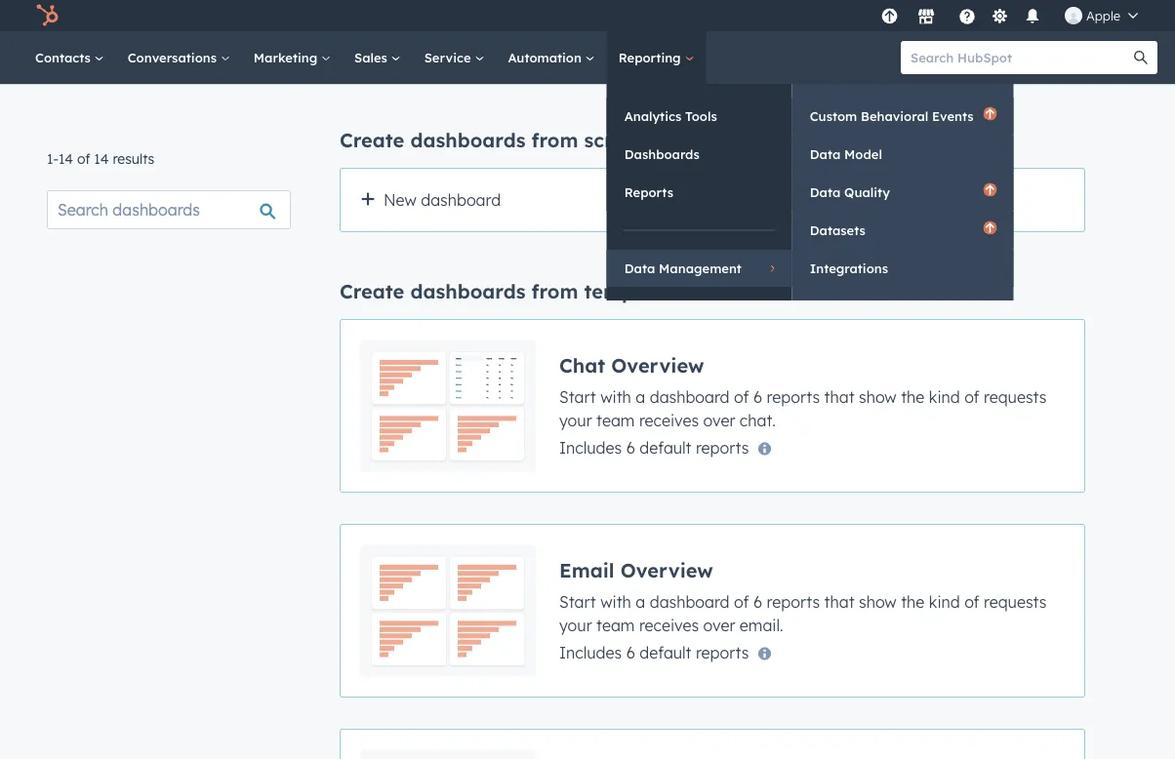 Task type: locate. For each thing, give the bounding box(es) containing it.
dashboard inside email overview start with a dashboard of 6 reports that show the kind of requests your team receives over email.
[[650, 592, 730, 612]]

with down email
[[601, 592, 631, 612]]

0 vertical spatial includes 6 default reports
[[559, 438, 749, 457]]

2 team from the top
[[597, 616, 635, 635]]

0 vertical spatial includes
[[559, 438, 622, 457]]

2 includes from the top
[[559, 643, 622, 662]]

marketplaces image
[[918, 9, 935, 26]]

1 create from the top
[[340, 128, 404, 152]]

default inside chat overview checkbox
[[640, 438, 692, 457]]

dashboards
[[410, 128, 526, 152], [410, 279, 526, 304]]

custom behavioral events
[[810, 108, 974, 124]]

behavioral
[[861, 108, 929, 124]]

2 with from the top
[[601, 592, 631, 612]]

that inside email overview start with a dashboard of 6 reports that show the kind of requests your team receives over email.
[[824, 592, 855, 612]]

0 vertical spatial dashboards
[[410, 128, 526, 152]]

show for email overview
[[859, 592, 897, 612]]

a
[[636, 387, 646, 407], [636, 592, 646, 612]]

0 vertical spatial your
[[559, 410, 592, 430]]

overview inside email overview start with a dashboard of 6 reports that show the kind of requests your team receives over email.
[[621, 558, 713, 582]]

team down chat
[[597, 410, 635, 430]]

2 vertical spatial dashboard
[[650, 592, 730, 612]]

0 vertical spatial dashboard
[[421, 190, 501, 210]]

kind inside email overview start with a dashboard of 6 reports that show the kind of requests your team receives over email.
[[929, 592, 960, 612]]

receives inside email overview start with a dashboard of 6 reports that show the kind of requests your team receives over email.
[[639, 616, 699, 635]]

overview inside the chat overview start with a dashboard of 6 reports that show the kind of requests your team receives over chat.
[[611, 353, 704, 377]]

over inside email overview start with a dashboard of 6 reports that show the kind of requests your team receives over email.
[[703, 616, 735, 635]]

show
[[859, 387, 897, 407], [859, 592, 897, 612]]

show inside the chat overview start with a dashboard of 6 reports that show the kind of requests your team receives over chat.
[[859, 387, 897, 407]]

receives
[[639, 410, 699, 430], [639, 616, 699, 635]]

1 vertical spatial dashboard
[[650, 387, 730, 407]]

reports down chat.
[[696, 438, 749, 457]]

includes 6 default reports inside chat overview checkbox
[[559, 438, 749, 457]]

1 vertical spatial a
[[636, 592, 646, 612]]

2 vertical spatial none checkbox
[[340, 729, 1086, 759]]

create down new
[[340, 279, 404, 304]]

1 vertical spatial data
[[810, 184, 841, 200]]

reporting link
[[607, 31, 706, 84]]

start inside email overview start with a dashboard of 6 reports that show the kind of requests your team receives over email.
[[559, 592, 596, 612]]

the inside the chat overview start with a dashboard of 6 reports that show the kind of requests your team receives over chat.
[[901, 387, 925, 407]]

notifications image
[[1024, 9, 1042, 26]]

2 create from the top
[[340, 279, 404, 304]]

your
[[559, 410, 592, 430], [559, 616, 592, 635]]

receives left chat.
[[639, 410, 699, 430]]

none checkbox containing chat overview
[[340, 319, 1086, 493]]

includes 6 default reports inside email overview checkbox
[[559, 643, 749, 662]]

create up new
[[340, 128, 404, 152]]

the for email overview
[[901, 592, 925, 612]]

1 horizontal spatial 14
[[94, 150, 109, 167]]

email
[[559, 558, 615, 582]]

14
[[58, 150, 73, 167], [94, 150, 109, 167]]

1 with from the top
[[601, 387, 631, 407]]

1 from from the top
[[532, 128, 578, 152]]

contacts link
[[23, 31, 116, 84]]

2 that from the top
[[824, 592, 855, 612]]

1 includes from the top
[[559, 438, 622, 457]]

conversations link
[[116, 31, 242, 84]]

2 over from the top
[[703, 616, 735, 635]]

dashboard
[[421, 190, 501, 210], [650, 387, 730, 407], [650, 592, 730, 612]]

with inside the chat overview start with a dashboard of 6 reports that show the kind of requests your team receives over chat.
[[601, 387, 631, 407]]

0 horizontal spatial 14
[[58, 150, 73, 167]]

1 vertical spatial overview
[[621, 558, 713, 582]]

6
[[754, 387, 763, 407], [626, 438, 635, 457], [754, 592, 763, 612], [626, 643, 635, 662]]

a inside email overview start with a dashboard of 6 reports that show the kind of requests your team receives over email.
[[636, 592, 646, 612]]

1 your from the top
[[559, 410, 592, 430]]

0 vertical spatial kind
[[929, 387, 960, 407]]

that inside the chat overview start with a dashboard of 6 reports that show the kind of requests your team receives over chat.
[[824, 387, 855, 407]]

data up datasets
[[810, 184, 841, 200]]

3 none checkbox from the top
[[340, 729, 1086, 759]]

1 vertical spatial receives
[[639, 616, 699, 635]]

1 over from the top
[[703, 410, 735, 430]]

includes inside email overview checkbox
[[559, 643, 622, 662]]

1 a from the top
[[636, 387, 646, 407]]

1 none checkbox from the top
[[340, 319, 1086, 493]]

1 vertical spatial includes
[[559, 643, 622, 662]]

help image
[[959, 9, 976, 26]]

2 receives from the top
[[639, 616, 699, 635]]

none checkbox chat overview
[[340, 319, 1086, 493]]

templates
[[584, 279, 681, 304]]

0 vertical spatial a
[[636, 387, 646, 407]]

team
[[597, 410, 635, 430], [597, 616, 635, 635]]

1 vertical spatial that
[[824, 592, 855, 612]]

2 dashboards from the top
[[410, 279, 526, 304]]

management
[[659, 260, 742, 276]]

integrations
[[810, 260, 888, 276]]

1-14 of 14 results
[[47, 150, 155, 167]]

dashboards for templates
[[410, 279, 526, 304]]

1 includes 6 default reports from the top
[[559, 438, 749, 457]]

1 vertical spatial the
[[901, 592, 925, 612]]

Search HubSpot search field
[[901, 41, 1140, 74]]

search button
[[1125, 41, 1158, 74]]

from
[[532, 128, 578, 152], [532, 279, 578, 304]]

2 includes 6 default reports from the top
[[559, 643, 749, 662]]

dashboard inside the chat overview start with a dashboard of 6 reports that show the kind of requests your team receives over chat.
[[650, 387, 730, 407]]

create for create dashboards from templates
[[340, 279, 404, 304]]

your inside email overview start with a dashboard of 6 reports that show the kind of requests your team receives over email.
[[559, 616, 592, 635]]

your inside the chat overview start with a dashboard of 6 reports that show the kind of requests your team receives over chat.
[[559, 410, 592, 430]]

over for chat overview
[[703, 410, 735, 430]]

0 vertical spatial none checkbox
[[340, 319, 1086, 493]]

1 vertical spatial dashboards
[[410, 279, 526, 304]]

show inside email overview start with a dashboard of 6 reports that show the kind of requests your team receives over email.
[[859, 592, 897, 612]]

upgrade link
[[878, 5, 902, 26]]

1 team from the top
[[597, 410, 635, 430]]

2 start from the top
[[559, 592, 596, 612]]

1 show from the top
[[859, 387, 897, 407]]

your down chat
[[559, 410, 592, 430]]

1 kind from the top
[[929, 387, 960, 407]]

data left model
[[810, 146, 841, 162]]

1 vertical spatial show
[[859, 592, 897, 612]]

0 vertical spatial start
[[559, 387, 596, 407]]

dashboard for email overview
[[650, 592, 730, 612]]

the
[[901, 387, 925, 407], [901, 592, 925, 612]]

1 vertical spatial start
[[559, 592, 596, 612]]

create
[[340, 128, 404, 152], [340, 279, 404, 304]]

that
[[824, 387, 855, 407], [824, 592, 855, 612]]

receives inside the chat overview start with a dashboard of 6 reports that show the kind of requests your team receives over chat.
[[639, 410, 699, 430]]

1 vertical spatial requests
[[984, 592, 1047, 612]]

2 requests from the top
[[984, 592, 1047, 612]]

start inside the chat overview start with a dashboard of 6 reports that show the kind of requests your team receives over chat.
[[559, 387, 596, 407]]

1 requests from the top
[[984, 387, 1047, 407]]

that for email overview
[[824, 592, 855, 612]]

of
[[77, 150, 90, 167], [734, 387, 749, 407], [965, 387, 980, 407], [734, 592, 749, 612], [965, 592, 980, 612]]

the for chat overview
[[901, 387, 925, 407]]

from left the templates
[[532, 279, 578, 304]]

none checkbox containing email overview
[[340, 524, 1086, 698]]

team inside email overview start with a dashboard of 6 reports that show the kind of requests your team receives over email.
[[597, 616, 635, 635]]

default
[[640, 438, 692, 457], [640, 643, 692, 662]]

team down email
[[597, 616, 635, 635]]

default inside email overview checkbox
[[640, 643, 692, 662]]

0 vertical spatial the
[[901, 387, 925, 407]]

reporting
[[619, 49, 685, 65]]

1 dashboards from the top
[[410, 128, 526, 152]]

includes 6 default reports
[[559, 438, 749, 457], [559, 643, 749, 662]]

with inside email overview start with a dashboard of 6 reports that show the kind of requests your team receives over email.
[[601, 592, 631, 612]]

data quality
[[810, 184, 890, 200]]

your down email
[[559, 616, 592, 635]]

2 kind from the top
[[929, 592, 960, 612]]

reports down email.
[[696, 643, 749, 662]]

0 vertical spatial over
[[703, 410, 735, 430]]

includes down chat
[[559, 438, 622, 457]]

with
[[601, 387, 631, 407], [601, 592, 631, 612]]

data for data model
[[810, 146, 841, 162]]

1 vertical spatial kind
[[929, 592, 960, 612]]

none checkbox email overview
[[340, 524, 1086, 698]]

2 your from the top
[[559, 616, 592, 635]]

6 inside the chat overview start with a dashboard of 6 reports that show the kind of requests your team receives over chat.
[[754, 387, 763, 407]]

with down chat
[[601, 387, 631, 407]]

team for chat
[[597, 410, 635, 430]]

overview
[[611, 353, 704, 377], [621, 558, 713, 582]]

a inside the chat overview start with a dashboard of 6 reports that show the kind of requests your team receives over chat.
[[636, 387, 646, 407]]

receives left email.
[[639, 616, 699, 635]]

0 vertical spatial receives
[[639, 410, 699, 430]]

1 vertical spatial from
[[532, 279, 578, 304]]

1 vertical spatial none checkbox
[[340, 524, 1086, 698]]

reports
[[767, 387, 820, 407], [696, 438, 749, 457], [767, 592, 820, 612], [696, 643, 749, 662]]

automation link
[[496, 31, 607, 84]]

requests
[[984, 387, 1047, 407], [984, 592, 1047, 612]]

start down chat
[[559, 387, 596, 407]]

1 vertical spatial with
[[601, 592, 631, 612]]

model
[[844, 146, 882, 162]]

1 vertical spatial team
[[597, 616, 635, 635]]

over
[[703, 410, 735, 430], [703, 616, 735, 635]]

1 the from the top
[[901, 387, 925, 407]]

0 vertical spatial show
[[859, 387, 897, 407]]

requests for email overview
[[984, 592, 1047, 612]]

settings image
[[991, 8, 1009, 26]]

1 default from the top
[[640, 438, 692, 457]]

start down email
[[559, 592, 596, 612]]

datasets link
[[792, 212, 1014, 249]]

data for data management
[[625, 260, 655, 276]]

start
[[559, 387, 596, 407], [559, 592, 596, 612]]

0 vertical spatial that
[[824, 387, 855, 407]]

reports up email.
[[767, 592, 820, 612]]

from left scratch
[[532, 128, 578, 152]]

0 vertical spatial with
[[601, 387, 631, 407]]

default for email overview
[[640, 643, 692, 662]]

results
[[113, 150, 155, 167]]

0 vertical spatial from
[[532, 128, 578, 152]]

start for email
[[559, 592, 596, 612]]

dashboards
[[625, 146, 700, 162]]

over left chat.
[[703, 410, 735, 430]]

sales link
[[343, 31, 413, 84]]

dashboards up new dashboard at the top
[[410, 128, 526, 152]]

a for chat
[[636, 387, 646, 407]]

1 vertical spatial includes 6 default reports
[[559, 643, 749, 662]]

1 vertical spatial create
[[340, 279, 404, 304]]

receives for chat overview
[[639, 410, 699, 430]]

0 vertical spatial data
[[810, 146, 841, 162]]

1 vertical spatial default
[[640, 643, 692, 662]]

New dashboard checkbox
[[340, 168, 1086, 232]]

from for templates
[[532, 279, 578, 304]]

that for chat overview
[[824, 387, 855, 407]]

service link
[[413, 31, 496, 84]]

dashboards down new dashboard at the top
[[410, 279, 526, 304]]

1 start from the top
[[559, 387, 596, 407]]

with for chat
[[601, 387, 631, 407]]

data up the templates
[[625, 260, 655, 276]]

sales
[[354, 49, 391, 65]]

1 vertical spatial your
[[559, 616, 592, 635]]

data
[[810, 146, 841, 162], [810, 184, 841, 200], [625, 260, 655, 276]]

None checkbox
[[340, 319, 1086, 493], [340, 524, 1086, 698], [340, 729, 1086, 759]]

2 a from the top
[[636, 592, 646, 612]]

overview right chat
[[611, 353, 704, 377]]

1-
[[47, 150, 59, 167]]

0 vertical spatial create
[[340, 128, 404, 152]]

1 that from the top
[[824, 387, 855, 407]]

over inside the chat overview start with a dashboard of 6 reports that show the kind of requests your team receives over chat.
[[703, 410, 735, 430]]

requests inside email overview start with a dashboard of 6 reports that show the kind of requests your team receives over email.
[[984, 592, 1047, 612]]

2 show from the top
[[859, 592, 897, 612]]

the inside email overview start with a dashboard of 6 reports that show the kind of requests your team receives over email.
[[901, 592, 925, 612]]

reports link
[[607, 174, 792, 211]]

tools
[[685, 108, 717, 124]]

kind
[[929, 387, 960, 407], [929, 592, 960, 612]]

kind inside the chat overview start with a dashboard of 6 reports that show the kind of requests your team receives over chat.
[[929, 387, 960, 407]]

2 from from the top
[[532, 279, 578, 304]]

includes
[[559, 438, 622, 457], [559, 643, 622, 662]]

2 vertical spatial data
[[625, 260, 655, 276]]

0 vertical spatial team
[[597, 410, 635, 430]]

show for chat overview
[[859, 387, 897, 407]]

data model
[[810, 146, 882, 162]]

0 vertical spatial requests
[[984, 387, 1047, 407]]

apple menu
[[876, 0, 1152, 31]]

0 vertical spatial overview
[[611, 353, 704, 377]]

1 receives from the top
[[639, 410, 699, 430]]

requests inside the chat overview start with a dashboard of 6 reports that show the kind of requests your team receives over chat.
[[984, 387, 1047, 407]]

1 vertical spatial over
[[703, 616, 735, 635]]

default for chat overview
[[640, 438, 692, 457]]

includes for chat
[[559, 438, 622, 457]]

over left email.
[[703, 616, 735, 635]]

dashboards for scratch
[[410, 128, 526, 152]]

2 the from the top
[[901, 592, 925, 612]]

dashboard for chat overview
[[650, 387, 730, 407]]

2 default from the top
[[640, 643, 692, 662]]

includes inside chat overview checkbox
[[559, 438, 622, 457]]

0 vertical spatial default
[[640, 438, 692, 457]]

overview right email
[[621, 558, 713, 582]]

new
[[384, 190, 417, 210]]

create for create dashboards from scratch
[[340, 128, 404, 152]]

2 none checkbox from the top
[[340, 524, 1086, 698]]

reports up chat.
[[767, 387, 820, 407]]

team inside the chat overview start with a dashboard of 6 reports that show the kind of requests your team receives over chat.
[[597, 410, 635, 430]]

includes down email
[[559, 643, 622, 662]]



Task type: describe. For each thing, give the bounding box(es) containing it.
reporting menu
[[607, 84, 1014, 301]]

from for scratch
[[532, 128, 578, 152]]

marketing
[[254, 49, 321, 65]]

marketing image
[[360, 750, 536, 759]]

analytics
[[625, 108, 682, 124]]

none checkbox marketing
[[340, 729, 1086, 759]]

create dashboards from templates
[[340, 279, 681, 304]]

team for email
[[597, 616, 635, 635]]

2 14 from the left
[[94, 150, 109, 167]]

service
[[424, 49, 475, 65]]

automation
[[508, 49, 585, 65]]

new dashboard
[[384, 190, 501, 210]]

marketplaces button
[[906, 0, 947, 31]]

quality
[[844, 184, 890, 200]]

upgrade image
[[881, 8, 899, 26]]

email.
[[740, 616, 784, 635]]

data for data quality
[[810, 184, 841, 200]]

hubspot link
[[23, 4, 73, 27]]

hubspot image
[[35, 4, 59, 27]]

dashboards link
[[607, 136, 792, 173]]

6 inside email overview start with a dashboard of 6 reports that show the kind of requests your team receives over email.
[[754, 592, 763, 612]]

create dashboards from scratch
[[340, 128, 656, 152]]

apple
[[1087, 7, 1121, 23]]

custom
[[810, 108, 857, 124]]

custom behavioral events link
[[792, 98, 1014, 135]]

kind for chat overview
[[929, 387, 960, 407]]

includes 6 default reports for email
[[559, 643, 749, 662]]

over for email overview
[[703, 616, 735, 635]]

contacts
[[35, 49, 94, 65]]

1 14 from the left
[[58, 150, 73, 167]]

chat overview image
[[360, 340, 536, 472]]

marketing link
[[242, 31, 343, 84]]

analytics tools link
[[607, 98, 792, 135]]

a for email
[[636, 592, 646, 612]]

overview for email overview
[[621, 558, 713, 582]]

data management
[[625, 260, 742, 276]]

integrations link
[[792, 250, 1014, 287]]

email overview image
[[360, 545, 536, 677]]

data management link
[[607, 250, 792, 287]]

notifications button
[[1016, 0, 1049, 31]]

receives for email overview
[[639, 616, 699, 635]]

reports inside email overview start with a dashboard of 6 reports that show the kind of requests your team receives over email.
[[767, 592, 820, 612]]

email overview start with a dashboard of 6 reports that show the kind of requests your team receives over email.
[[559, 558, 1047, 635]]

data quality link
[[792, 174, 1014, 211]]

events
[[932, 108, 974, 124]]

data model link
[[792, 136, 1014, 173]]

conversations
[[128, 49, 220, 65]]

requests for chat overview
[[984, 387, 1047, 407]]

includes 6 default reports for chat
[[559, 438, 749, 457]]

chat.
[[740, 410, 776, 430]]

overview for chat overview
[[611, 353, 704, 377]]

settings link
[[988, 5, 1012, 26]]

reports inside the chat overview start with a dashboard of 6 reports that show the kind of requests your team receives over chat.
[[767, 387, 820, 407]]

scratch
[[584, 128, 656, 152]]

Search search field
[[47, 190, 291, 229]]

bob builder image
[[1065, 7, 1083, 24]]

analytics tools
[[625, 108, 717, 124]]

help button
[[951, 0, 984, 31]]

apple button
[[1053, 0, 1150, 31]]

chat overview start with a dashboard of 6 reports that show the kind of requests your team receives over chat.
[[559, 353, 1047, 430]]

your for chat overview
[[559, 410, 592, 430]]

your for email overview
[[559, 616, 592, 635]]

search image
[[1134, 51, 1148, 64]]

chat
[[559, 353, 605, 377]]

reports
[[625, 184, 674, 200]]

start for chat
[[559, 387, 596, 407]]

dashboard inside option
[[421, 190, 501, 210]]

kind for email overview
[[929, 592, 960, 612]]

with for email
[[601, 592, 631, 612]]

datasets
[[810, 222, 866, 238]]

includes for email
[[559, 643, 622, 662]]



Task type: vqa. For each thing, say whether or not it's contained in the screenshot.
Overview inside the Chat Overview Start With A Dashboard Of 6 Reports That Show The Kind Of Requests Your Team Receives Over Chat.
yes



